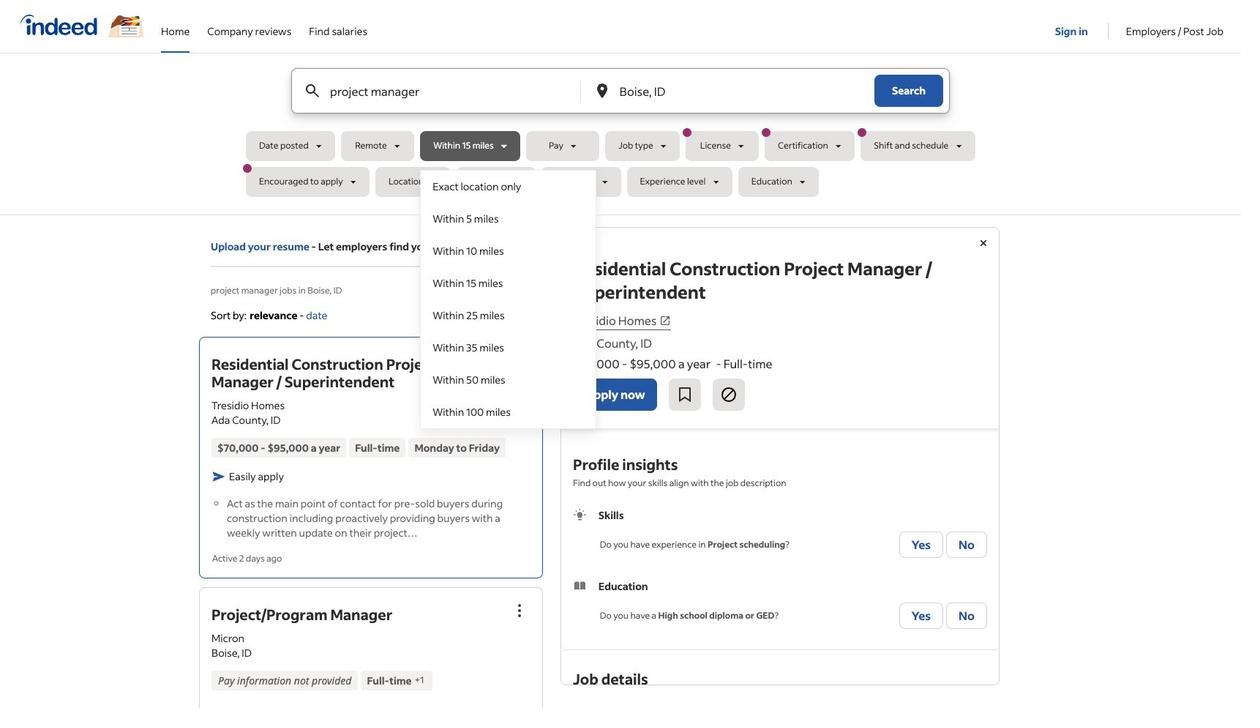 Task type: describe. For each thing, give the bounding box(es) containing it.
education group
[[573, 578, 988, 632]]

2 menu item from the top
[[421, 203, 596, 235]]

8 menu item from the top
[[421, 396, 596, 428]]

6 menu item from the top
[[421, 332, 596, 364]]

close job details image
[[975, 234, 993, 252]]

skills group
[[573, 507, 988, 561]]

Edit location text field
[[617, 69, 846, 113]]



Task type: locate. For each thing, give the bounding box(es) containing it.
job actions for project/program manager is collapsed image
[[511, 602, 529, 619]]

3 menu item from the top
[[421, 235, 596, 267]]

4 menu item from the top
[[421, 267, 596, 299]]

save this job image
[[677, 386, 694, 403]]

tresidio homes (opens in a new tab) image
[[660, 315, 672, 327]]

menu
[[420, 170, 597, 429]]

5 menu item from the top
[[421, 299, 596, 332]]

None search field
[[243, 68, 996, 429]]

7 menu item from the top
[[421, 364, 596, 396]]

group
[[504, 344, 536, 377]]

1 menu item from the top
[[421, 171, 596, 203]]

search: Job title, keywords, or company text field
[[327, 69, 556, 113]]

not interested image
[[721, 386, 738, 403]]

celebrating black history month image
[[108, 15, 144, 38]]

menu item
[[421, 171, 596, 203], [421, 203, 596, 235], [421, 235, 596, 267], [421, 267, 596, 299], [421, 299, 596, 332], [421, 332, 596, 364], [421, 364, 596, 396], [421, 396, 596, 428]]



Task type: vqa. For each thing, say whether or not it's contained in the screenshot.
help icon
no



